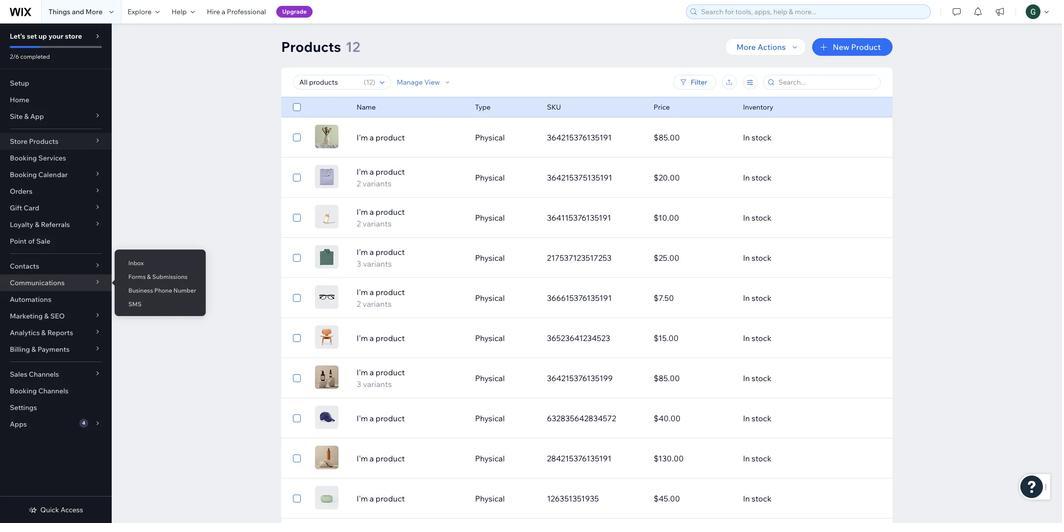 Task type: locate. For each thing, give the bounding box(es) containing it.
1 horizontal spatial products
[[281, 38, 341, 55]]

2 i'm a product 3 variants from the top
[[357, 368, 405, 390]]

of
[[28, 237, 35, 246]]

$10.00 link
[[648, 206, 737, 230]]

& left seo
[[44, 312, 49, 321]]

booking services
[[10, 154, 66, 163]]

variants
[[363, 179, 392, 189], [363, 219, 392, 229], [363, 259, 392, 269], [363, 299, 392, 309], [363, 380, 392, 390]]

12 up the name
[[366, 78, 373, 87]]

1 vertical spatial 3
[[357, 380, 361, 390]]

in stock for 284215376135191
[[743, 454, 772, 464]]

app
[[30, 112, 44, 121]]

quick access button
[[29, 506, 83, 515]]

1 i'm a product from the top
[[357, 133, 405, 143]]

5 in stock link from the top
[[737, 287, 844, 310]]

& left reports at the bottom of the page
[[41, 329, 46, 338]]

217537123517253
[[547, 253, 612, 263]]

& for marketing
[[44, 312, 49, 321]]

12 up unsaved view field on the top of the page
[[346, 38, 360, 55]]

in stock for 364215376135191
[[743, 133, 772, 143]]

3 i'm a product link from the top
[[351, 413, 469, 425]]

3 i'm a product 2 variants from the top
[[357, 288, 405, 309]]

i'm a product 2 variants for 364215375135191
[[357, 167, 405, 189]]

1 i'm from the top
[[357, 133, 368, 143]]

8 stock from the top
[[752, 414, 772, 424]]

in for 366615376135191
[[743, 294, 750, 303]]

products down 'upgrade' button
[[281, 38, 341, 55]]

forms
[[128, 273, 146, 281]]

4 variants from the top
[[363, 299, 392, 309]]

& for billing
[[31, 346, 36, 354]]

6 physical from the top
[[475, 334, 505, 344]]

5 stock from the top
[[752, 294, 772, 303]]

2/6
[[10, 53, 19, 60]]

364215376135191
[[547, 133, 612, 143]]

6 stock from the top
[[752, 334, 772, 344]]

in stock for 366615376135191
[[743, 294, 772, 303]]

None checkbox
[[293, 132, 301, 144], [293, 212, 301, 224], [293, 293, 301, 304], [293, 373, 301, 385], [293, 494, 301, 505], [293, 132, 301, 144], [293, 212, 301, 224], [293, 293, 301, 304], [293, 373, 301, 385], [293, 494, 301, 505]]

billing & payments
[[10, 346, 70, 354]]

sms
[[128, 301, 142, 308]]

in stock link for 364215375135191
[[737, 166, 844, 190]]

1 in stock link from the top
[[737, 126, 844, 149]]

$15.00 link
[[648, 327, 737, 350]]

0 vertical spatial channels
[[29, 371, 59, 379]]

2 variants from the top
[[363, 219, 392, 229]]

site & app button
[[0, 108, 112, 125]]

9 in stock link from the top
[[737, 447, 844, 471]]

6 in from the top
[[743, 334, 750, 344]]

2 $85.00 from the top
[[654, 374, 680, 384]]

Search... field
[[776, 75, 878, 89]]

1 in from the top
[[743, 133, 750, 143]]

0 vertical spatial $85.00 link
[[648, 126, 737, 149]]

3 physical from the top
[[475, 213, 505, 223]]

booking inside dropdown button
[[10, 171, 37, 179]]

5 physical from the top
[[475, 294, 505, 303]]

number
[[174, 287, 196, 295]]

in stock for 217537123517253
[[743, 253, 772, 263]]

sms link
[[115, 297, 206, 313]]

2
[[357, 179, 361, 189], [357, 219, 361, 229], [357, 299, 361, 309]]

stock for 364215375135191
[[752, 173, 772, 183]]

& inside analytics & reports "popup button"
[[41, 329, 46, 338]]

0 horizontal spatial 12
[[346, 38, 360, 55]]

loyalty
[[10, 221, 33, 229]]

1 vertical spatial i'm a product 3 variants
[[357, 368, 405, 390]]

physical link for 364215376135191
[[469, 126, 541, 149]]

$85.00 up $40.00
[[654, 374, 680, 384]]

4 i'm a product link from the top
[[351, 453, 469, 465]]

364215376135199
[[547, 374, 613, 384]]

physical for 36523641234523
[[475, 334, 505, 344]]

0 horizontal spatial more
[[86, 7, 103, 16]]

physical link for 217537123517253
[[469, 247, 541, 270]]

marketing
[[10, 312, 43, 321]]

1 2 from the top
[[357, 179, 361, 189]]

3 stock from the top
[[752, 213, 772, 223]]

i'm
[[357, 133, 368, 143], [357, 167, 368, 177], [357, 207, 368, 217], [357, 248, 368, 257], [357, 288, 368, 298], [357, 334, 368, 344], [357, 368, 368, 378], [357, 414, 368, 424], [357, 454, 368, 464], [357, 495, 368, 504]]

5 physical link from the top
[[469, 287, 541, 310]]

36523641234523
[[547, 334, 610, 344]]

364215376135199 link
[[541, 367, 648, 391]]

9 physical from the top
[[475, 454, 505, 464]]

9 stock from the top
[[752, 454, 772, 464]]

billing & payments button
[[0, 342, 112, 358]]

3 physical link from the top
[[469, 206, 541, 230]]

sale
[[36, 237, 50, 246]]

6 in stock from the top
[[743, 334, 772, 344]]

stock for 364115376135191
[[752, 213, 772, 223]]

& right the billing
[[31, 346, 36, 354]]

stock for 126351351935
[[752, 495, 772, 504]]

channels inside booking channels link
[[38, 387, 69, 396]]

more inside popup button
[[737, 42, 756, 52]]

physical link for 36523641234523
[[469, 327, 541, 350]]

12
[[346, 38, 360, 55], [366, 78, 373, 87]]

$85.00 link up $20.00 link
[[648, 126, 737, 149]]

0 vertical spatial i'm a product 3 variants
[[357, 248, 405, 269]]

product
[[376, 133, 405, 143], [376, 167, 405, 177], [376, 207, 405, 217], [376, 248, 405, 257], [376, 288, 405, 298], [376, 334, 405, 344], [376, 368, 405, 378], [376, 414, 405, 424], [376, 454, 405, 464], [376, 495, 405, 504]]

)
[[373, 78, 375, 87]]

2 i'm a product link from the top
[[351, 333, 469, 345]]

3 booking from the top
[[10, 387, 37, 396]]

products inside 'store products' popup button
[[29, 137, 58, 146]]

7 in from the top
[[743, 374, 750, 384]]

8 in from the top
[[743, 414, 750, 424]]

i'm a product for 364215376135191
[[357, 133, 405, 143]]

7 in stock from the top
[[743, 374, 772, 384]]

physical link for 632835642834572
[[469, 407, 541, 431]]

booking
[[10, 154, 37, 163], [10, 171, 37, 179], [10, 387, 37, 396]]

3 product from the top
[[376, 207, 405, 217]]

2 in stock from the top
[[743, 173, 772, 183]]

a
[[222, 7, 225, 16], [370, 133, 374, 143], [370, 167, 374, 177], [370, 207, 374, 217], [370, 248, 374, 257], [370, 288, 374, 298], [370, 334, 374, 344], [370, 368, 374, 378], [370, 414, 374, 424], [370, 454, 374, 464], [370, 495, 374, 504]]

3 in stock from the top
[[743, 213, 772, 223]]

0 vertical spatial products
[[281, 38, 341, 55]]

0 horizontal spatial products
[[29, 137, 58, 146]]

in stock link for 364115376135191
[[737, 206, 844, 230]]

forms & submissions
[[128, 273, 188, 281]]

& for site
[[24, 112, 29, 121]]

4 stock from the top
[[752, 253, 772, 263]]

4 i'm from the top
[[357, 248, 368, 257]]

4 physical from the top
[[475, 253, 505, 263]]

0 vertical spatial more
[[86, 7, 103, 16]]

& inside "marketing & seo" popup button
[[44, 312, 49, 321]]

settings link
[[0, 400, 112, 417]]

2 i'm a product from the top
[[357, 334, 405, 344]]

i'm a product link for 632835642834572
[[351, 413, 469, 425]]

2 vertical spatial i'm a product 2 variants
[[357, 288, 405, 309]]

i'm a product for 284215376135191
[[357, 454, 405, 464]]

Unsaved view field
[[297, 75, 361, 89]]

store
[[65, 32, 82, 41]]

sales channels
[[10, 371, 59, 379]]

upgrade
[[282, 8, 307, 15]]

0 vertical spatial 3
[[357, 259, 361, 269]]

setup
[[10, 79, 29, 88]]

9 physical link from the top
[[469, 447, 541, 471]]

1 vertical spatial $85.00
[[654, 374, 680, 384]]

physical link for 126351351935
[[469, 488, 541, 511]]

7 in stock link from the top
[[737, 367, 844, 391]]

2/6 completed
[[10, 53, 50, 60]]

product
[[852, 42, 881, 52]]

physical for 284215376135191
[[475, 454, 505, 464]]

physical for 364215376135191
[[475, 133, 505, 143]]

i'm a product 2 variants
[[357, 167, 405, 189], [357, 207, 405, 229], [357, 288, 405, 309]]

1 vertical spatial channels
[[38, 387, 69, 396]]

more right the and
[[86, 7, 103, 16]]

4 i'm a product from the top
[[357, 454, 405, 464]]

physical for 364215375135191
[[475, 173, 505, 183]]

channels down sales channels popup button on the bottom left of page
[[38, 387, 69, 396]]

3 i'm a product from the top
[[357, 414, 405, 424]]

1 i'm a product link from the top
[[351, 132, 469, 144]]

$20.00
[[654, 173, 680, 183]]

2 3 from the top
[[357, 380, 361, 390]]

7 physical link from the top
[[469, 367, 541, 391]]

home
[[10, 96, 29, 104]]

0 vertical spatial 2
[[357, 179, 361, 189]]

& inside site & app popup button
[[24, 112, 29, 121]]

stock for 364215376135191
[[752, 133, 772, 143]]

1 vertical spatial more
[[737, 42, 756, 52]]

$85.00
[[654, 133, 680, 143], [654, 374, 680, 384]]

4 in from the top
[[743, 253, 750, 263]]

1 $85.00 link from the top
[[648, 126, 737, 149]]

0 vertical spatial 12
[[346, 38, 360, 55]]

analytics & reports
[[10, 329, 73, 338]]

8 in stock from the top
[[743, 414, 772, 424]]

& inside loyalty & referrals 'dropdown button'
[[35, 221, 39, 229]]

in for 364215376135191
[[743, 133, 750, 143]]

physical link for 284215376135191
[[469, 447, 541, 471]]

6 physical link from the top
[[469, 327, 541, 350]]

sidebar element
[[0, 24, 112, 524]]

3 in stock link from the top
[[737, 206, 844, 230]]

364115376135191 link
[[541, 206, 648, 230]]

4 in stock link from the top
[[737, 247, 844, 270]]

stock for 632835642834572
[[752, 414, 772, 424]]

new product
[[833, 42, 881, 52]]

Search for tools, apps, help & more... field
[[698, 5, 928, 19]]

booking down store
[[10, 154, 37, 163]]

10 physical link from the top
[[469, 488, 541, 511]]

in stock for 364215376135199
[[743, 374, 772, 384]]

4
[[82, 421, 85, 427]]

point of sale link
[[0, 233, 112, 250]]

2 vertical spatial booking
[[10, 387, 37, 396]]

& inside forms & submissions link
[[147, 273, 151, 281]]

products up booking services
[[29, 137, 58, 146]]

manage
[[397, 78, 423, 87]]

in for 632835642834572
[[743, 414, 750, 424]]

more actions
[[737, 42, 786, 52]]

5 i'm a product link from the top
[[351, 494, 469, 505]]

in stock link for 126351351935
[[737, 488, 844, 511]]

2 $85.00 link from the top
[[648, 367, 737, 391]]

more
[[86, 7, 103, 16], [737, 42, 756, 52]]

physical link for 364215375135191
[[469, 166, 541, 190]]

9 in from the top
[[743, 454, 750, 464]]

2 vertical spatial 2
[[357, 299, 361, 309]]

2 2 from the top
[[357, 219, 361, 229]]

10 in stock link from the top
[[737, 488, 844, 511]]

contacts button
[[0, 258, 112, 275]]

$15.00
[[654, 334, 679, 344]]

sales channels button
[[0, 367, 112, 383]]

$85.00 link for 364215376135199
[[648, 367, 737, 391]]

& inside billing & payments popup button
[[31, 346, 36, 354]]

2 i'm a product 2 variants from the top
[[357, 207, 405, 229]]

stock for 217537123517253
[[752, 253, 772, 263]]

more left actions
[[737, 42, 756, 52]]

1 horizontal spatial more
[[737, 42, 756, 52]]

$7.50 link
[[648, 287, 737, 310]]

4 in stock from the top
[[743, 253, 772, 263]]

0 vertical spatial i'm a product 2 variants
[[357, 167, 405, 189]]

10 in stock from the top
[[743, 495, 772, 504]]

$85.00 link for 364215376135191
[[648, 126, 737, 149]]

1 vertical spatial booking
[[10, 171, 37, 179]]

3 in from the top
[[743, 213, 750, 223]]

channels up booking channels
[[29, 371, 59, 379]]

i'm a product 2 variants for 366615376135191
[[357, 288, 405, 309]]

stock
[[752, 133, 772, 143], [752, 173, 772, 183], [752, 213, 772, 223], [752, 253, 772, 263], [752, 294, 772, 303], [752, 334, 772, 344], [752, 374, 772, 384], [752, 414, 772, 424], [752, 454, 772, 464], [752, 495, 772, 504]]

1 stock from the top
[[752, 133, 772, 143]]

3 2 from the top
[[357, 299, 361, 309]]

i'm a product link for 36523641234523
[[351, 333, 469, 345]]

sales
[[10, 371, 27, 379]]

0 vertical spatial booking
[[10, 154, 37, 163]]

1 in stock from the top
[[743, 133, 772, 143]]

5 in stock from the top
[[743, 294, 772, 303]]

setup link
[[0, 75, 112, 92]]

billing
[[10, 346, 30, 354]]

& right loyalty
[[35, 221, 39, 229]]

& for analytics
[[41, 329, 46, 338]]

booking up settings
[[10, 387, 37, 396]]

10 in from the top
[[743, 495, 750, 504]]

3 variants from the top
[[363, 259, 392, 269]]

1 $85.00 from the top
[[654, 133, 680, 143]]

1 vertical spatial i'm a product 2 variants
[[357, 207, 405, 229]]

physical for 217537123517253
[[475, 253, 505, 263]]

4 physical link from the top
[[469, 247, 541, 270]]

& for loyalty
[[35, 221, 39, 229]]

8 physical link from the top
[[469, 407, 541, 431]]

3 for 217537123517253
[[357, 259, 361, 269]]

1 vertical spatial $85.00 link
[[648, 367, 737, 391]]

variants for 364215376135199
[[363, 380, 392, 390]]

services
[[38, 154, 66, 163]]

1 physical from the top
[[475, 133, 505, 143]]

physical
[[475, 133, 505, 143], [475, 173, 505, 183], [475, 213, 505, 223], [475, 253, 505, 263], [475, 294, 505, 303], [475, 334, 505, 344], [475, 374, 505, 384], [475, 414, 505, 424], [475, 454, 505, 464], [475, 495, 505, 504]]

& right site at left
[[24, 112, 29, 121]]

1 horizontal spatial 12
[[366, 78, 373, 87]]

2 for 364215375135191
[[357, 179, 361, 189]]

1 vertical spatial 2
[[357, 219, 361, 229]]

1 vertical spatial 12
[[366, 78, 373, 87]]

1 variants from the top
[[363, 179, 392, 189]]

referrals
[[41, 221, 70, 229]]

5 variants from the top
[[363, 380, 392, 390]]

physical link for 366615376135191
[[469, 287, 541, 310]]

2 physical link from the top
[[469, 166, 541, 190]]

i'm a product for 126351351935
[[357, 495, 405, 504]]

366615376135191
[[547, 294, 612, 303]]

calendar
[[38, 171, 68, 179]]

channels inside sales channels popup button
[[29, 371, 59, 379]]

8 in stock link from the top
[[737, 407, 844, 431]]

set
[[27, 32, 37, 41]]

5 in from the top
[[743, 294, 750, 303]]

1 booking from the top
[[10, 154, 37, 163]]

in stock for 126351351935
[[743, 495, 772, 504]]

1 i'm a product 2 variants from the top
[[357, 167, 405, 189]]

& right forms
[[147, 273, 151, 281]]

2 in stock link from the top
[[737, 166, 844, 190]]

2 stock from the top
[[752, 173, 772, 183]]

9 i'm from the top
[[357, 454, 368, 464]]

1 vertical spatial products
[[29, 137, 58, 146]]

things
[[49, 7, 70, 16]]

$85.00 down "price"
[[654, 133, 680, 143]]

2 in from the top
[[743, 173, 750, 183]]

in stock link for 366615376135191
[[737, 287, 844, 310]]

stock for 36523641234523
[[752, 334, 772, 344]]

7 i'm from the top
[[357, 368, 368, 378]]

i'm a product 3 variants for 217537123517253
[[357, 248, 405, 269]]

2 booking from the top
[[10, 171, 37, 179]]

None checkbox
[[293, 101, 301, 113], [293, 172, 301, 184], [293, 252, 301, 264], [293, 333, 301, 345], [293, 413, 301, 425], [293, 453, 301, 465], [293, 101, 301, 113], [293, 172, 301, 184], [293, 252, 301, 264], [293, 333, 301, 345], [293, 413, 301, 425], [293, 453, 301, 465]]

communications
[[10, 279, 65, 288]]

booking up "orders"
[[10, 171, 37, 179]]

site
[[10, 112, 23, 121]]

3 i'm from the top
[[357, 207, 368, 217]]

$85.00 link down $15.00 link at the bottom
[[648, 367, 737, 391]]

home link
[[0, 92, 112, 108]]

physical for 364215376135199
[[475, 374, 505, 384]]

variants for 364115376135191
[[363, 219, 392, 229]]

10 physical from the top
[[475, 495, 505, 504]]

10 stock from the top
[[752, 495, 772, 504]]

hire a professional
[[207, 7, 266, 16]]

0 vertical spatial $85.00
[[654, 133, 680, 143]]

6 in stock link from the top
[[737, 327, 844, 350]]

physical link for 364215376135199
[[469, 367, 541, 391]]

in stock link
[[737, 126, 844, 149], [737, 166, 844, 190], [737, 206, 844, 230], [737, 247, 844, 270], [737, 287, 844, 310], [737, 327, 844, 350], [737, 367, 844, 391], [737, 407, 844, 431], [737, 447, 844, 471], [737, 488, 844, 511]]

i'm a product link for 126351351935
[[351, 494, 469, 505]]

up
[[38, 32, 47, 41]]



Task type: vqa. For each thing, say whether or not it's contained in the screenshot.


Task type: describe. For each thing, give the bounding box(es) containing it.
store products button
[[0, 133, 112, 150]]

communications button
[[0, 275, 112, 292]]

channels for sales channels
[[29, 371, 59, 379]]

more actions button
[[725, 38, 807, 56]]

card
[[24, 204, 39, 213]]

2 for 364115376135191
[[357, 219, 361, 229]]

in for 126351351935
[[743, 495, 750, 504]]

marketing & seo
[[10, 312, 65, 321]]

site & app
[[10, 112, 44, 121]]

stock for 366615376135191
[[752, 294, 772, 303]]

in stock link for 364215376135191
[[737, 126, 844, 149]]

in stock for 632835642834572
[[743, 414, 772, 424]]

5 i'm from the top
[[357, 288, 368, 298]]

filter
[[691, 78, 708, 87]]

364215375135191
[[547, 173, 613, 183]]

in for 36523641234523
[[743, 334, 750, 344]]

phone
[[154, 287, 172, 295]]

variants for 364215375135191
[[363, 179, 392, 189]]

booking channels
[[10, 387, 69, 396]]

access
[[61, 506, 83, 515]]

loyalty & referrals button
[[0, 217, 112, 233]]

3 for 364215376135199
[[357, 380, 361, 390]]

explore
[[128, 7, 152, 16]]

i'm a product 3 variants for 364215376135199
[[357, 368, 405, 390]]

stock for 364215376135199
[[752, 374, 772, 384]]

$130.00
[[654, 454, 684, 464]]

$20.00 link
[[648, 166, 737, 190]]

physical for 366615376135191
[[475, 294, 505, 303]]

hire
[[207, 7, 220, 16]]

point of sale
[[10, 237, 50, 246]]

8 product from the top
[[376, 414, 405, 424]]

$40.00
[[654, 414, 681, 424]]

analytics & reports button
[[0, 325, 112, 342]]

126351351935 link
[[541, 488, 648, 511]]

217537123517253 link
[[541, 247, 648, 270]]

your
[[49, 32, 63, 41]]

in stock link for 217537123517253
[[737, 247, 844, 270]]

products 12
[[281, 38, 360, 55]]

in for 364215376135199
[[743, 374, 750, 384]]

type
[[475, 103, 491, 112]]

$85.00 for 364215376135191
[[654, 133, 680, 143]]

in for 364215375135191
[[743, 173, 750, 183]]

view
[[425, 78, 440, 87]]

2 i'm from the top
[[357, 167, 368, 177]]

and
[[72, 7, 84, 16]]

$7.50
[[654, 294, 674, 303]]

booking services link
[[0, 150, 112, 167]]

professional
[[227, 7, 266, 16]]

payments
[[38, 346, 70, 354]]

7 product from the top
[[376, 368, 405, 378]]

10 product from the top
[[376, 495, 405, 504]]

physical link for 364115376135191
[[469, 206, 541, 230]]

4 product from the top
[[376, 248, 405, 257]]

inbox link
[[115, 255, 206, 272]]

new product button
[[813, 38, 893, 56]]

forms & submissions link
[[115, 269, 206, 286]]

new
[[833, 42, 850, 52]]

12 for ( 12 )
[[366, 78, 373, 87]]

inbox
[[128, 260, 144, 267]]

manage view button
[[397, 78, 452, 87]]

stock for 284215376135191
[[752, 454, 772, 464]]

6 product from the top
[[376, 334, 405, 344]]

physical for 126351351935
[[475, 495, 505, 504]]

364215376135191 link
[[541, 126, 648, 149]]

36523641234523 link
[[541, 327, 648, 350]]

automations link
[[0, 292, 112, 308]]

i'm a product 2 variants for 364115376135191
[[357, 207, 405, 229]]

sku
[[547, 103, 561, 112]]

10 i'm from the top
[[357, 495, 368, 504]]

price
[[654, 103, 670, 112]]

i'm a product link for 284215376135191
[[351, 453, 469, 465]]

manage view
[[397, 78, 440, 87]]

loyalty & referrals
[[10, 221, 70, 229]]

$25.00 link
[[648, 247, 737, 270]]

physical for 364115376135191
[[475, 213, 505, 223]]

inventory
[[743, 103, 774, 112]]

gift card
[[10, 204, 39, 213]]

let's set up your store
[[10, 32, 82, 41]]

marketing & seo button
[[0, 308, 112, 325]]

& for forms
[[147, 273, 151, 281]]

actions
[[758, 42, 786, 52]]

business phone number link
[[115, 283, 206, 299]]

completed
[[20, 53, 50, 60]]

in stock link for 364215376135199
[[737, 367, 844, 391]]

in stock link for 284215376135191
[[737, 447, 844, 471]]

632835642834572 link
[[541, 407, 648, 431]]

seo
[[50, 312, 65, 321]]

gift
[[10, 204, 22, 213]]

hire a professional link
[[201, 0, 272, 24]]

things and more
[[49, 7, 103, 16]]

booking for booking channels
[[10, 387, 37, 396]]

in stock for 36523641234523
[[743, 334, 772, 344]]

364115376135191
[[547, 213, 611, 223]]

reports
[[47, 329, 73, 338]]

variants for 217537123517253
[[363, 259, 392, 269]]

booking calendar
[[10, 171, 68, 179]]

variants for 366615376135191
[[363, 299, 392, 309]]

business
[[128, 287, 153, 295]]

2 for 366615376135191
[[357, 299, 361, 309]]

booking for booking services
[[10, 154, 37, 163]]

in stock link for 36523641234523
[[737, 327, 844, 350]]

filter button
[[673, 75, 717, 90]]

let's
[[10, 32, 25, 41]]

$45.00
[[654, 495, 680, 504]]

1 product from the top
[[376, 133, 405, 143]]

i'm a product for 632835642834572
[[357, 414, 405, 424]]

in stock for 364115376135191
[[743, 213, 772, 223]]

( 12 )
[[364, 78, 375, 87]]

8 i'm from the top
[[357, 414, 368, 424]]

store products
[[10, 137, 58, 146]]

booking for booking calendar
[[10, 171, 37, 179]]

12 for products 12
[[346, 38, 360, 55]]

in for 284215376135191
[[743, 454, 750, 464]]

$40.00 link
[[648, 407, 737, 431]]

2 product from the top
[[376, 167, 405, 177]]

$10.00
[[654, 213, 679, 223]]

upgrade button
[[276, 6, 313, 18]]

i'm a product for 36523641234523
[[357, 334, 405, 344]]

(
[[364, 78, 366, 87]]

i'm a product link for 364215376135191
[[351, 132, 469, 144]]

booking calendar button
[[0, 167, 112, 183]]

orders
[[10, 187, 32, 196]]

in stock for 364215375135191
[[743, 173, 772, 183]]

name
[[357, 103, 376, 112]]

9 product from the top
[[376, 454, 405, 464]]

$25.00
[[654, 253, 680, 263]]

in for 364115376135191
[[743, 213, 750, 223]]

$85.00 for 364215376135199
[[654, 374, 680, 384]]

366615376135191 link
[[541, 287, 648, 310]]

physical for 632835642834572
[[475, 414, 505, 424]]

in stock link for 632835642834572
[[737, 407, 844, 431]]

5 product from the top
[[376, 288, 405, 298]]

6 i'm from the top
[[357, 334, 368, 344]]

632835642834572
[[547, 414, 616, 424]]

contacts
[[10, 262, 39, 271]]

help button
[[166, 0, 201, 24]]

364215375135191 link
[[541, 166, 648, 190]]

in for 217537123517253
[[743, 253, 750, 263]]

126351351935
[[547, 495, 599, 504]]

quick
[[40, 506, 59, 515]]

point
[[10, 237, 27, 246]]

channels for booking channels
[[38, 387, 69, 396]]



